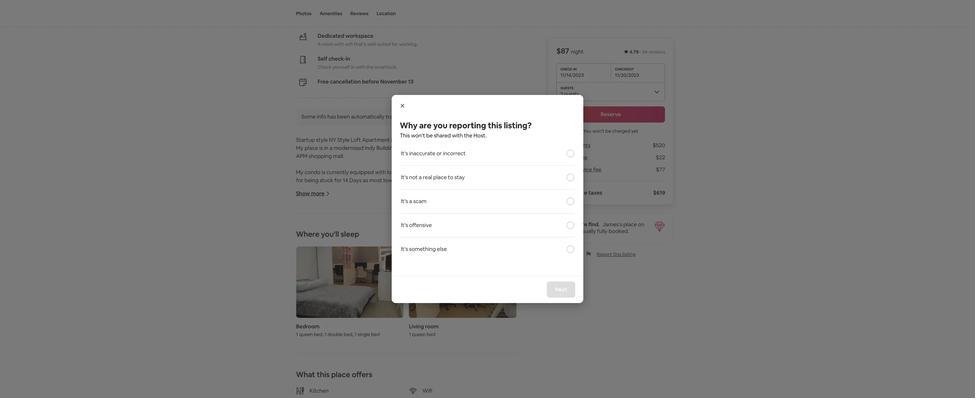 Task type: vqa. For each thing, say whether or not it's contained in the screenshot.
bottom fee
yes



Task type: describe. For each thing, give the bounding box(es) containing it.
watch
[[486, 299, 501, 306]]

james's place on airbnb is usually fully booked.
[[557, 221, 645, 235]]

don't
[[471, 299, 485, 306]]

where
[[296, 230, 320, 239]]

equipped
[[350, 169, 374, 176]]

public
[[359, 258, 374, 265]]

incorrect
[[443, 150, 466, 157]]

you'll
[[321, 230, 339, 239]]

4 guests
[[296, 6, 317, 13]]

doesn't
[[447, 177, 466, 184]]

1 vertical spatial of
[[479, 226, 484, 233]]

fire
[[376, 339, 384, 346]]

the inside self check-in check yourself in with the smartlock.
[[366, 64, 374, 70]]

apm
[[296, 153, 308, 160]]

$22
[[656, 154, 665, 161]]

shared inside smoking in my apartment is not allowed at all as this is my own apartment. please smoke outside the building or in fire escape areas. if smoking is detected inside my unit extra charges for cleaning fees will be occurred. also for safety our entire floor has smoke detectors that can activate sprinklers so please no smoking in our main or shared areas.
[[478, 355, 495, 362]]

why are you reporting this listing? dialog
[[392, 95, 584, 304]]

our inside my place is located 2 minutes away from the kwun tong mtr. the outside of the building is typical for hong kong, but the interior of our floor is luxury! i have an internal toilet / shower but for more guests we also have many outside male/female bathrooms as well as a shared kitchen area for prepping food or hanging out to work in a group and also drink machines and open public wifi as well as my private wifi
[[402, 234, 411, 241]]

bedroom
[[324, 6, 347, 13]]

1 vertical spatial smoking
[[422, 355, 443, 362]]

my left own
[[440, 331, 447, 338]]

the big imac for working with guest accounts (i will always leave pc accessories for your laptop but sometimes i will take my machines out for self use) my tvs have youtube, spotify and netflix built in so super convenient for modern people who don't watch old school tv!
[[296, 282, 514, 314]]

1 horizontal spatial from
[[434, 201, 446, 209]]

this up 'kitchen'
[[317, 371, 330, 380]]

prepping
[[365, 250, 388, 257]]

space inside my condo is currently equipped with lots of entertainment and pcs so it's a great space for being stuck for 14 days as most low cost accommodation doesn't have much stuff to keep you entertained.
[[495, 169, 510, 176]]

report this listing button
[[586, 252, 636, 258]]

allowed
[[378, 331, 404, 338]]

it's for it's something else
[[401, 246, 408, 253]]

0 vertical spatial smoking
[[425, 339, 446, 346]]

location button
[[377, 0, 396, 27]]

in down the style
[[324, 145, 328, 152]]

2 horizontal spatial will
[[414, 282, 422, 290]]

modernised
[[334, 145, 364, 152]]

dedicated workspace a room with wifi that's well-suited for working.
[[318, 32, 418, 47]]

for up can
[[331, 347, 338, 354]]

1 vertical spatial well
[[392, 258, 402, 265]]

next button
[[547, 282, 575, 299]]

the inside 'the big imac for working with guest accounts (i will always leave pc accessories for your laptop but sometimes i will take my machines out for self use) my tvs have youtube, spotify and netflix built in so super convenient for modern people who don't watch old school tv!'
[[296, 282, 306, 290]]

beds
[[355, 6, 368, 13]]

my inside my place is located 2 minutes away from the kwun tong mtr. the outside of the building is typical for hong kong, but the interior of our floor is luxury! i have an internal toilet / shower but for more guests we also have many outside male/female bathrooms as well as a shared kitchen area for prepping food or hanging out to work in a group and also drink machines and open public wifi as well as my private wifi
[[409, 258, 417, 265]]

away
[[370, 226, 382, 233]]

for up 'youtube,'
[[493, 282, 500, 290]]

for left 14
[[335, 177, 342, 184]]

for left modern
[[412, 299, 419, 306]]

smartlock.
[[375, 64, 398, 70]]

1 horizontal spatial ·
[[369, 6, 370, 13]]

1 left bath
[[371, 6, 374, 13]]

as down food
[[385, 258, 391, 265]]

2 4 from the left
[[351, 6, 354, 13]]

0 horizontal spatial guests
[[300, 6, 317, 13]]

i inside 'the big imac for working with guest accounts (i will always leave pc accessories for your laptop but sometimes i will take my machines out for self use) my tvs have youtube, spotify and netflix built in so super convenient for modern people who don't watch old school tv!'
[[352, 291, 353, 298]]

my up the charges
[[324, 331, 332, 338]]

my inside 'the big imac for working with guest accounts (i will always leave pc accessories for your laptop but sometimes i will take my machines out for self use) my tvs have youtube, spotify and netflix built in so super convenient for modern people who don't watch old school tv!'
[[449, 291, 456, 298]]

self check-in check yourself in with the smartlock.
[[318, 55, 398, 70]]

is left rare on the bottom of page
[[568, 221, 572, 228]]

won't
[[411, 132, 425, 139]]

a down 'shower'
[[303, 250, 306, 257]]

is left not
[[361, 331, 365, 338]]

2 horizontal spatial wifi
[[437, 258, 446, 265]]

$87 night
[[557, 46, 584, 56]]

2 vertical spatial our
[[449, 355, 458, 362]]

1 airbnb from the top
[[557, 166, 573, 173]]

0 vertical spatial has
[[328, 113, 336, 120]]

please
[[397, 355, 413, 362]]

with inside dedicated workspace a room with wifi that's well-suited for working.
[[335, 41, 344, 47]]

so inside my condo is currently equipped with lots of entertainment and pcs so it's a great space for being stuck for 14 days as most low cost accommodation doesn't have much stuff to keep you entertained.
[[461, 169, 467, 176]]

cleaning
[[557, 154, 578, 161]]

lots
[[387, 169, 396, 176]]

is left located
[[319, 226, 323, 233]]

you won't be charged yet
[[583, 128, 639, 134]]

airbnb service fee
[[557, 166, 602, 173]]

mall.
[[333, 153, 344, 160]]

no
[[414, 355, 420, 362]]

have left an
[[449, 234, 461, 241]]

people
[[441, 299, 458, 306]]

is left own
[[435, 331, 439, 338]]

1 horizontal spatial before
[[570, 190, 587, 197]]

for right also on the bottom left of page
[[427, 347, 434, 354]]

1 sleeping from the left
[[344, 201, 365, 209]]

this left listing
[[613, 252, 621, 258]]

where you'll sleep region
[[293, 230, 519, 341]]

1 bedroom
[[321, 6, 347, 13]]

out inside 'the big imac for working with guest accounts (i will always leave pc accessories for your laptop but sometimes i will take my machines out for self use) my tvs have youtube, spotify and netflix built in so super convenient for modern people who don't watch old school tv!'
[[409, 291, 418, 298]]

imac
[[316, 282, 327, 290]]

minutes inside my place is located 2 minutes away from the kwun tong mtr. the outside of the building is typical for hong kong, but the interior of our floor is luxury! i have an internal toilet / shower but for more guests we also have many outside male/female bathrooms as well as a shared kitchen area for prepping food or hanging out to work in a group and also drink machines and open public wifi as well as my private wifi
[[348, 226, 368, 233]]

place down can
[[331, 371, 350, 380]]

unit
[[501, 339, 510, 346]]

automatically
[[351, 113, 385, 120]]

0 vertical spatial smoke
[[296, 339, 313, 346]]

wifi inside dedicated workspace a room with wifi that's well-suited for working.
[[345, 41, 353, 47]]

reviews
[[350, 10, 369, 17]]

the inside smoking in my apartment is not allowed at all as this is my own apartment. please smoke outside the building or in fire escape areas. if smoking is detected inside my unit extra charges for cleaning fees will be occurred. also for safety our entire floor has smoke detectors that can activate sprinklers so please no smoking in our main or shared areas.
[[334, 339, 342, 346]]

1 down bedroom
[[296, 332, 298, 338]]

loft
[[334, 201, 343, 209]]

it's something else
[[401, 246, 447, 253]]

info
[[317, 113, 326, 120]]

startup style ny style loft apartment in urban kwun tong! my place is in a modernised indy building only 2 minutes walk to the mtr station besides apm shopping mall.
[[296, 137, 514, 160]]

host.
[[474, 132, 487, 139]]

listing?
[[504, 120, 532, 131]]

1 horizontal spatial wifi
[[376, 258, 384, 265]]

be inside smoking in my apartment is not allowed at all as this is my own apartment. please smoke outside the building or in fire escape areas. if smoking is detected inside my unit extra charges for cleaning fees will be occurred. also for safety our entire floor has smoke detectors that can activate sprinklers so please no smoking in our main or shared areas.
[[383, 347, 389, 354]]

self
[[318, 55, 327, 62]]

the up toilet
[[485, 226, 494, 233]]

a inside my condo is currently equipped with lots of entertainment and pcs so it's a great space for being stuck for 14 days as most low cost accommodation doesn't have much stuff to keep you entertained.
[[476, 169, 479, 176]]

also
[[415, 347, 426, 354]]

it
[[296, 201, 300, 209]]

for left hong
[[319, 234, 326, 241]]

we
[[366, 242, 373, 249]]

report this listing
[[597, 252, 636, 258]]

to inside startup style ny style loft apartment in urban kwun tong! my place is in a modernised indy building only 2 minutes walk to the mtr station besides apm shopping mall.
[[447, 145, 452, 152]]

pc
[[455, 282, 462, 290]]

11/20/2023
[[615, 72, 639, 78]]

offensive
[[409, 222, 432, 229]]

1 left 'single'
[[355, 332, 357, 338]]

big
[[307, 282, 315, 290]]

It's a scam radio
[[567, 198, 574, 205]]

1 horizontal spatial fee
[[593, 166, 602, 173]]

you inside why are you reporting this listing? this won't be shared with the host.
[[433, 120, 448, 131]]

2 inside my place is located 2 minutes away from the kwun tong mtr. the outside of the building is typical for hong kong, but the interior of our floor is luxury! i have an internal toilet / shower but for more guests we also have many outside male/female bathrooms as well as a shared kitchen area for prepping food or hanging out to work in a group and also drink machines and open public wifi as well as my private wifi
[[344, 226, 347, 233]]

listing
[[622, 252, 636, 258]]

to left separate
[[382, 201, 387, 209]]

as up drink
[[296, 250, 302, 257]]

have up food
[[385, 242, 397, 249]]

i inside my place is located 2 minutes away from the kwun tong mtr. the outside of the building is typical for hong kong, but the interior of our floor is luxury! i have an internal toilet / shower but for more guests we also have many outside male/female bathrooms as well as a shared kitchen area for prepping food or hanging out to work in a group and also drink machines and open public wifi as well as my private wifi
[[447, 234, 448, 241]]

with inside self check-in check yourself in with the smartlock.
[[356, 64, 365, 70]]

2 inside startup style ny style loft apartment in urban kwun tong! my place is in a modernised indy building only 2 minutes walk to the mtr station besides apm shopping mall.
[[409, 145, 412, 152]]

queen inside 'living room 1 queen bed'
[[412, 332, 426, 338]]

for inside dedicated workspace a room with wifi that's well-suited for working.
[[392, 41, 398, 47]]

1 bed, from the left
[[314, 332, 324, 338]]

what this place offers
[[296, 371, 372, 380]]

real
[[423, 174, 432, 181]]

place inside startup style ny style loft apartment in urban kwun tong! my place is in a modernised indy building only 2 minutes walk to the mtr station besides apm shopping mall.
[[305, 145, 318, 152]]

1 vertical spatial areas.
[[497, 355, 511, 362]]

as down toilet
[[494, 242, 499, 249]]

keep
[[296, 185, 308, 192]]

for left the self at the left
[[419, 291, 426, 298]]

in down the safety
[[444, 355, 448, 362]]

in right yourself
[[351, 64, 355, 70]]

located
[[324, 226, 343, 233]]

0 vertical spatial outside
[[459, 226, 478, 233]]

machines inside 'the big imac for working with guest accounts (i will always leave pc accessories for your laptop but sometimes i will take my machines out for self use) my tvs have youtube, spotify and netflix built in so super convenient for modern people who don't watch old school tv!'
[[384, 291, 408, 298]]

else
[[437, 246, 447, 253]]

1 vertical spatial outside
[[413, 242, 432, 249]]

kwun inside startup style ny style loft apartment in urban kwun tong! my place is in a modernised indy building only 2 minutes walk to the mtr station besides apm shopping mall.
[[412, 137, 426, 144]]

is down tong
[[425, 234, 428, 241]]

amenities
[[320, 10, 342, 17]]

for right area
[[357, 250, 364, 257]]

currently
[[327, 169, 349, 176]]

in inside 'the big imac for working with guest accounts (i will always leave pc accessories for your laptop but sometimes i will take my machines out for self use) my tvs have youtube, spotify and netflix built in so super convenient for modern people who don't watch old school tv!'
[[355, 299, 360, 306]]

place inside the why are you reporting this listing? dialog
[[433, 174, 447, 181]]

entertained.
[[320, 185, 350, 192]]

bed inside 'living room 1 queen bed'
[[427, 332, 435, 338]]

0 vertical spatial floor
[[321, 201, 333, 209]]

this is a rare find.
[[557, 221, 600, 228]]

1 horizontal spatial this
[[557, 221, 567, 228]]

and down kitchen
[[335, 258, 344, 265]]

internal
[[470, 234, 488, 241]]

kong,
[[342, 234, 356, 241]]

in left fire
[[371, 339, 375, 346]]

machines inside my place is located 2 minutes away from the kwun tong mtr. the outside of the building is typical for hong kong, but the interior of our floor is luxury! i have an internal toilet / shower but for more guests we also have many outside male/female bathrooms as well as a shared kitchen area for prepping food or hanging out to work in a group and also drink machines and open public wifi as well as my private wifi
[[310, 258, 334, 265]]

in up yourself
[[346, 55, 350, 62]]

kitchen
[[310, 388, 329, 395]]

find.
[[589, 221, 600, 228]]

1 horizontal spatial well
[[501, 242, 510, 249]]

service
[[575, 166, 592, 173]]

inside
[[476, 339, 491, 346]]

2 vertical spatial of
[[396, 234, 401, 241]]

my down please
[[492, 339, 500, 346]]

1 vertical spatial also
[[496, 250, 505, 257]]

It's not a real place to stay radio
[[567, 174, 574, 181]]

a left group
[[465, 250, 468, 257]]

if
[[420, 339, 424, 346]]

4.79
[[630, 49, 639, 55]]

show more
[[296, 190, 325, 197]]

1 vertical spatial has
[[301, 201, 309, 209]]

the up we
[[367, 234, 376, 241]]

in left urban
[[391, 137, 395, 144]]

my inside my place is located 2 minutes away from the kwun tong mtr. the outside of the building is typical for hong kong, but the interior of our floor is luxury! i have an internal toilet / shower but for more guests we also have many outside male/female bathrooms as well as a shared kitchen area for prepping food or hanging out to work in a group and also drink machines and open public wifi as well as my private wifi
[[296, 226, 303, 233]]

offers
[[352, 371, 372, 380]]

a left rare on the bottom of page
[[573, 221, 576, 228]]

1 vertical spatial but
[[315, 242, 324, 249]]

1 vertical spatial space
[[366, 201, 381, 209]]

yourself
[[333, 64, 350, 70]]

is inside my condo is currently equipped with lots of entertainment and pcs so it's a great space for being stuck for 14 days as most low cost accommodation doesn't have much stuff to keep you entertained.
[[322, 169, 325, 176]]

this inside why are you reporting this listing? this won't be shared with the host.
[[400, 132, 410, 139]]

a left the scam
[[409, 198, 412, 205]]

own
[[448, 331, 459, 338]]

my inside 'the big imac for working with guest accounts (i will always leave pc accessories for your laptop but sometimes i will take my machines out for self use) my tvs have youtube, spotify and netflix built in so super convenient for modern people who don't watch old school tv!'
[[376, 291, 383, 298]]

14
[[343, 177, 348, 184]]

0 vertical spatial but
[[357, 234, 366, 241]]

or down 'single'
[[364, 339, 369, 346]]

It's offensive radio
[[567, 222, 574, 229]]

stay
[[455, 174, 465, 181]]

is down own
[[447, 339, 451, 346]]

is up 'shower'
[[296, 234, 300, 241]]

the up 'many'
[[397, 226, 405, 233]]

1 left double
[[325, 332, 327, 338]]

reserve button
[[557, 107, 665, 123]]

spotify
[[296, 299, 314, 306]]



Task type: locate. For each thing, give the bounding box(es) containing it.
living room image
[[409, 247, 517, 319], [409, 247, 517, 319]]

most
[[369, 177, 382, 184]]

room right 'living'
[[425, 324, 439, 331]]

1 4 from the left
[[296, 6, 299, 13]]

0 horizontal spatial more
[[311, 190, 325, 197]]

shared down inside
[[478, 355, 495, 362]]

be down fire
[[383, 347, 389, 354]]

0 horizontal spatial the
[[296, 282, 306, 290]]

more up 2nd
[[311, 190, 325, 197]]

be inside why are you reporting this listing? this won't be shared with the host.
[[426, 132, 433, 139]]

this inside why are you reporting this listing? this won't be shared with the host.
[[488, 120, 502, 131]]

it's for it's offensive
[[401, 222, 408, 229]]

2 horizontal spatial floor
[[477, 347, 489, 354]]

condo
[[305, 169, 321, 176]]

to inside my condo is currently equipped with lots of entertainment and pcs so it's a great space for being stuck for 14 days as most low cost accommodation doesn't have much stuff to keep you entertained.
[[508, 177, 514, 184]]

It's inaccurate or incorrect radio
[[567, 150, 574, 158]]

1 horizontal spatial 2
[[409, 145, 412, 152]]

and inside my condo is currently equipped with lots of entertainment and pcs so it's a great space for being stuck for 14 days as most low cost accommodation doesn't have much stuff to keep you entertained.
[[441, 169, 450, 176]]

school
[[296, 307, 312, 314]]

1 horizontal spatial room
[[425, 324, 439, 331]]

1 vertical spatial building
[[343, 339, 363, 346]]

stuff
[[495, 177, 507, 184]]

or inside my place is located 2 minutes away from the kwun tong mtr. the outside of the building is typical for hong kong, but the interior of our floor is luxury! i have an internal toilet / shower but for more guests we also have many outside male/female bathrooms as well as a shared kitchen area for prepping food or hanging out to work in a group and also drink machines and open public wifi as well as my private wifi
[[402, 250, 407, 257]]

queen inside 'bedroom 1 queen bed, 1 double bed, 1 single bed'
[[299, 332, 313, 338]]

smoking up the safety
[[425, 339, 446, 346]]

2 horizontal spatial shared
[[478, 355, 495, 362]]

place left on
[[624, 221, 637, 228]]

cancellation
[[330, 78, 361, 85]]

is up "stuck"
[[322, 169, 325, 176]]

4 left beds
[[351, 6, 354, 13]]

1 vertical spatial so
[[361, 299, 367, 306]]

shared inside why are you reporting this listing? this won't be shared with the host.
[[434, 132, 451, 139]]

laptop
[[296, 291, 312, 298]]

the up free cancellation before november 13
[[366, 64, 374, 70]]

guests left amenities
[[300, 6, 317, 13]]

$87 for $87 night
[[557, 46, 569, 56]]

1 left all
[[409, 332, 411, 338]]

0 horizontal spatial you
[[310, 185, 319, 192]]

the inside my place is located 2 minutes away from the kwun tong mtr. the outside of the building is typical for hong kong, but the interior of our floor is luxury! i have an internal toilet / shower but for more guests we also have many outside male/female bathrooms as well as a shared kitchen area for prepping food or hanging out to work in a group and also drink machines and open public wifi as well as my private wifi
[[448, 226, 458, 233]]

kwun inside my place is located 2 minutes away from the kwun tong mtr. the outside of the building is typical for hong kong, but the interior of our floor is luxury! i have an internal toilet / shower but for more guests we also have many outside male/female bathrooms as well as a shared kitchen area for prepping food or hanging out to work in a group and also drink machines and open public wifi as well as my private wifi
[[406, 226, 420, 233]]

some
[[302, 113, 316, 120]]

to left stay
[[448, 174, 453, 181]]

2 bed, from the left
[[344, 332, 354, 338]]

0 horizontal spatial 4
[[296, 6, 299, 13]]

0 horizontal spatial bed
[[371, 332, 380, 338]]

sleeping right loft
[[344, 201, 365, 209]]

only
[[397, 145, 408, 152]]

$87 for $87 x 6 nights
[[557, 142, 566, 149]]

2 vertical spatial floor
[[477, 347, 489, 354]]

2 horizontal spatial outside
[[459, 226, 478, 233]]

0 horizontal spatial smoke
[[296, 339, 313, 346]]

in right smoking
[[319, 331, 323, 338]]

0 horizontal spatial sleeping
[[344, 201, 365, 209]]

has down inside
[[490, 347, 499, 354]]

why are you reporting this listing? this won't be shared with the host.
[[400, 120, 532, 139]]

my down guest
[[376, 291, 383, 298]]

outside up hanging
[[413, 242, 432, 249]]

0 vertical spatial 2
[[409, 145, 412, 152]]

check
[[318, 64, 332, 70]]

toilet
[[489, 234, 502, 241]]

to right stuff
[[508, 177, 514, 184]]

1 horizontal spatial smoke
[[500, 347, 516, 354]]

floor inside my place is located 2 minutes away from the kwun tong mtr. the outside of the building is typical for hong kong, but the interior of our floor is luxury! i have an internal toilet / shower but for more guests we also have many outside male/female bathrooms as well as a shared kitchen area for prepping food or hanging out to work in a group and also drink machines and open public wifi as well as my private wifi
[[412, 234, 424, 241]]

this right all
[[425, 331, 434, 338]]

2 queen from the left
[[412, 332, 426, 338]]

· 4 beds · 1 bath
[[347, 6, 386, 13]]

1 vertical spatial out
[[409, 291, 418, 298]]

1 inside 'living room 1 queen bed'
[[409, 332, 411, 338]]

fees
[[362, 347, 372, 354]]

translated.
[[386, 113, 412, 120]]

accounts
[[385, 282, 408, 290]]

my place is located 2 minutes away from the kwun tong mtr. the outside of the building is typical for hong kong, but the interior of our floor is luxury! i have an internal toilet / shower but for more guests we also have many outside male/female bathrooms as well as a shared kitchen area for prepping food or hanging out to work in a group and also drink machines and open public wifi as well as my private wifi
[[296, 226, 516, 265]]

it's for it's not a real place to stay
[[401, 174, 408, 181]]

0 horizontal spatial i
[[352, 291, 353, 298]]

0 horizontal spatial floor
[[321, 201, 333, 209]]

0 vertical spatial room
[[322, 41, 334, 47]]

place down startup
[[305, 145, 318, 152]]

1 vertical spatial $87
[[557, 142, 566, 149]]

working
[[337, 282, 357, 290]]

escape
[[385, 339, 403, 346]]

for right suited
[[392, 41, 398, 47]]

2 $87 from the top
[[557, 142, 566, 149]]

have down accessories
[[468, 291, 480, 298]]

minutes inside startup style ny style loft apartment in urban kwun tong! my place is in a modernised indy building only 2 minutes walk to the mtr station besides apm shopping mall.
[[413, 145, 433, 152]]

0 horizontal spatial 2
[[344, 226, 347, 233]]

free
[[318, 78, 329, 85]]

for up keep
[[296, 177, 303, 184]]

guests up area
[[348, 242, 365, 249]]

it has 2nd floor loft sleeping space to separate sleeping from lounge
[[296, 201, 464, 209]]

queen
[[299, 332, 313, 338], [412, 332, 426, 338]]

1 horizontal spatial bed
[[427, 332, 435, 338]]

the left mtr
[[453, 145, 462, 152]]

0 horizontal spatial will
[[354, 291, 362, 298]]

for up sometimes
[[329, 282, 336, 290]]

cost
[[393, 177, 404, 184]]

the down the reporting
[[464, 132, 473, 139]]

has inside smoking in my apartment is not allowed at all as this is my own apartment. please smoke outside the building or in fire escape areas. if smoking is detected inside my unit extra charges for cleaning fees will be occurred. also for safety our entire floor has smoke detectors that can activate sprinklers so please no smoking in our main or shared areas.
[[490, 347, 499, 354]]

space down most
[[366, 201, 381, 209]]

it's a scam
[[401, 198, 427, 205]]

1 $87 from the top
[[557, 46, 569, 56]]

has right the it
[[301, 201, 309, 209]]

2 horizontal spatial be
[[606, 128, 611, 134]]

smoking
[[296, 331, 318, 338]]

shared down 'shower'
[[307, 250, 324, 257]]

outside up the charges
[[314, 339, 332, 346]]

$77
[[656, 166, 665, 173]]

1 vertical spatial you
[[310, 185, 319, 192]]

building
[[495, 226, 515, 233], [343, 339, 363, 346]]

1 horizontal spatial 4
[[351, 6, 354, 13]]

0 horizontal spatial areas.
[[405, 339, 419, 346]]

It's something else radio
[[567, 246, 574, 253]]

2 horizontal spatial ·
[[640, 49, 641, 55]]

1 horizontal spatial also
[[496, 250, 505, 257]]

as inside my condo is currently equipped with lots of entertainment and pcs so it's a great space for being stuck for 14 days as most low cost accommodation doesn't have much stuff to keep you entertained.
[[363, 177, 368, 184]]

0 horizontal spatial also
[[374, 242, 384, 249]]

and inside 'the big imac for working with guest accounts (i will always leave pc accessories for your laptop but sometimes i will take my machines out for self use) my tvs have youtube, spotify and netflix built in so super convenient for modern people who don't watch old school tv!'
[[315, 299, 325, 306]]

2 vertical spatial outside
[[314, 339, 332, 346]]

accessories
[[463, 282, 492, 290]]

my inside my condo is currently equipped with lots of entertainment and pcs so it's a great space for being stuck for 14 days as most low cost accommodation doesn't have much stuff to keep you entertained.
[[296, 169, 303, 176]]

so down take
[[361, 299, 367, 306]]

place inside james's place on airbnb is usually fully booked.
[[624, 221, 637, 228]]

or inside dialog
[[437, 150, 442, 157]]

1 vertical spatial this
[[557, 221, 567, 228]]

more inside my place is located 2 minutes away from the kwun tong mtr. the outside of the building is typical for hong kong, but the interior of our floor is luxury! i have an internal toilet / shower but for more guests we also have many outside male/female bathrooms as well as a shared kitchen area for prepping food or hanging out to work in a group and also drink machines and open public wifi as well as my private wifi
[[334, 242, 347, 249]]

room inside dedicated workspace a room with wifi that's well-suited for working.
[[322, 41, 334, 47]]

smoke
[[296, 339, 313, 346], [500, 347, 516, 354]]

1 horizontal spatial queen
[[412, 332, 426, 338]]

with inside my condo is currently equipped with lots of entertainment and pcs so it's a great space for being stuck for 14 days as most low cost accommodation doesn't have much stuff to keep you entertained.
[[375, 169, 386, 176]]

0 horizontal spatial before
[[362, 78, 379, 85]]

floor down it's offensive
[[412, 234, 424, 241]]

and down bathrooms
[[485, 250, 494, 257]]

where you'll sleep
[[296, 230, 359, 239]]

room inside 'living room 1 queen bed'
[[425, 324, 439, 331]]

bed up fire
[[371, 332, 380, 338]]

workspace
[[346, 32, 373, 39]]

it's for it's a scam
[[401, 198, 408, 205]]

1 horizontal spatial be
[[426, 132, 433, 139]]

0 vertical spatial machines
[[310, 258, 334, 265]]

2 vertical spatial will
[[374, 347, 381, 354]]

bed, right double
[[344, 332, 354, 338]]

0 vertical spatial also
[[374, 242, 384, 249]]

is inside startup style ny style loft apartment in urban kwun tong! my place is in a modernised indy building only 2 minutes walk to the mtr station besides apm shopping mall.
[[319, 145, 323, 152]]

building up cleaning
[[343, 339, 363, 346]]

location
[[377, 10, 396, 17]]

area
[[345, 250, 355, 257]]

have inside 'the big imac for working with guest accounts (i will always leave pc accessories for your laptop but sometimes i will take my machines out for self use) my tvs have youtube, spotify and netflix built in so super convenient for modern people who don't watch old school tv!'
[[468, 291, 480, 298]]

it's for it's inaccurate or incorrect
[[401, 150, 408, 157]]

my up people
[[449, 291, 456, 298]]

also down /
[[496, 250, 505, 257]]

2 vertical spatial but
[[313, 291, 322, 298]]

my
[[296, 145, 303, 152], [296, 169, 303, 176], [296, 226, 303, 233], [449, 291, 456, 298]]

0 vertical spatial you
[[433, 120, 448, 131]]

place right real
[[433, 174, 447, 181]]

work
[[446, 250, 458, 257]]

can
[[333, 355, 342, 362]]

apartment
[[362, 137, 390, 144]]

1 vertical spatial kwun
[[406, 226, 420, 233]]

or right main
[[472, 355, 477, 362]]

wifi down else
[[437, 258, 446, 265]]

you
[[433, 120, 448, 131], [310, 185, 319, 192]]

1 horizontal spatial the
[[448, 226, 458, 233]]

the up laptop at left bottom
[[296, 282, 306, 290]]

but down typical
[[315, 242, 324, 249]]

floor inside smoking in my apartment is not allowed at all as this is my own apartment. please smoke outside the building or in fire escape areas. if smoking is detected inside my unit extra charges for cleaning fees will be occurred. also for safety our entire floor has smoke detectors that can activate sprinklers so please no smoking in our main or shared areas.
[[477, 347, 489, 354]]

outside inside smoking in my apartment is not allowed at all as this is my own apartment. please smoke outside the building or in fire escape areas. if smoking is detected inside my unit extra charges for cleaning fees will be occurred. also for safety our entire floor has smoke detectors that can activate sprinklers so please no smoking in our main or shared areas.
[[314, 339, 332, 346]]

i
[[447, 234, 448, 241], [352, 291, 353, 298]]

taxes
[[589, 190, 603, 197]]

0 horizontal spatial well
[[392, 258, 402, 265]]

3 it's from the top
[[401, 198, 408, 205]]

1 vertical spatial floor
[[412, 234, 424, 241]]

mtr
[[463, 145, 474, 152]]

walk
[[434, 145, 445, 152]]

0 horizontal spatial fee
[[580, 154, 588, 161]]

0 vertical spatial i
[[447, 234, 448, 241]]

0 vertical spatial out
[[430, 250, 438, 257]]

my up typical
[[296, 226, 303, 233]]

the right mtr.
[[448, 226, 458, 233]]

it's
[[401, 150, 408, 157], [401, 174, 408, 181], [401, 198, 408, 205], [401, 222, 408, 229], [401, 246, 408, 253]]

1 horizontal spatial bed,
[[344, 332, 354, 338]]

room right a
[[322, 41, 334, 47]]

floor left loft
[[321, 201, 333, 209]]

out inside my place is located 2 minutes away from the kwun tong mtr. the outside of the building is typical for hong kong, but the interior of our floor is luxury! i have an internal toilet / shower but for more guests we also have many outside male/female bathrooms as well as a shared kitchen area for prepping food or hanging out to work in a group and also drink machines and open public wifi as well as my private wifi
[[430, 250, 438, 257]]

to left work
[[439, 250, 445, 257]]

in right work
[[459, 250, 464, 257]]

0 vertical spatial before
[[362, 78, 379, 85]]

are
[[419, 120, 432, 131]]

the down double
[[334, 339, 342, 346]]

tvs
[[457, 291, 467, 298]]

2
[[409, 145, 412, 152], [344, 226, 347, 233]]

so inside smoking in my apartment is not allowed at all as this is my own apartment. please smoke outside the building or in fire escape areas. if smoking is detected inside my unit extra charges for cleaning fees will be occurred. also for safety our entire floor has smoke detectors that can activate sprinklers so please no smoking in our main or shared areas.
[[390, 355, 395, 362]]

something
[[409, 246, 436, 253]]

0 horizontal spatial queen
[[299, 332, 313, 338]]

building inside my place is located 2 minutes away from the kwun tong mtr. the outside of the building is typical for hong kong, but the interior of our floor is luxury! i have an internal toilet / shower but for more guests we also have many outside male/female bathrooms as well as a shared kitchen area for prepping food or hanging out to work in a group and also drink machines and open public wifi as well as my private wifi
[[495, 226, 515, 233]]

activate
[[344, 355, 364, 362]]

well-
[[367, 41, 377, 47]]

0 horizontal spatial room
[[322, 41, 334, 47]]

0 vertical spatial airbnb
[[557, 166, 573, 173]]

2 vertical spatial shared
[[478, 355, 495, 362]]

0 vertical spatial kwun
[[412, 137, 426, 144]]

reviews
[[649, 49, 665, 55]]

from inside my place is located 2 minutes away from the kwun tong mtr. the outside of the building is typical for hong kong, but the interior of our floor is luxury! i have an internal toilet / shower but for more guests we also have many outside male/female bathrooms as well as a shared kitchen area for prepping food or hanging out to work in a group and also drink machines and open public wifi as well as my private wifi
[[383, 226, 396, 233]]

0 vertical spatial shared
[[434, 132, 451, 139]]

1 bed from the left
[[371, 332, 380, 338]]

fully
[[597, 228, 608, 235]]

1 queen from the left
[[299, 332, 313, 338]]

1 vertical spatial room
[[425, 324, 439, 331]]

indy
[[365, 145, 375, 152]]

$87 left x
[[557, 142, 566, 149]]

0 horizontal spatial has
[[301, 201, 309, 209]]

bed, down bedroom
[[314, 332, 324, 338]]

old
[[502, 299, 510, 306]]

the
[[366, 64, 374, 70], [464, 132, 473, 139], [453, 145, 462, 152], [397, 226, 405, 233], [485, 226, 494, 233], [367, 234, 376, 241], [334, 339, 342, 346]]

it's left offensive
[[401, 222, 408, 229]]

rare
[[577, 221, 587, 228]]

before down smartlock.
[[362, 78, 379, 85]]

style
[[316, 137, 328, 144]]

comfortable queen size sofa bed with good pillows (unlike most airbnb) image
[[296, 247, 404, 319], [296, 247, 404, 319]]

you inside my condo is currently equipped with lots of entertainment and pcs so it's a great space for being stuck for 14 days as most low cost accommodation doesn't have much stuff to keep you entertained.
[[310, 185, 319, 192]]

1 horizontal spatial building
[[495, 226, 515, 233]]

will
[[414, 282, 422, 290], [354, 291, 362, 298], [374, 347, 381, 354]]

2 bed from the left
[[427, 332, 435, 338]]

this
[[400, 132, 410, 139], [557, 221, 567, 228]]

floor down inside
[[477, 347, 489, 354]]

the inside startup style ny style loft apartment in urban kwun tong! my place is in a modernised indy building only 2 minutes walk to the mtr station besides apm shopping mall.
[[453, 145, 462, 152]]

in
[[346, 55, 350, 62], [351, 64, 355, 70], [391, 137, 395, 144], [324, 145, 328, 152], [459, 250, 464, 257], [355, 299, 360, 306], [319, 331, 323, 338], [371, 339, 375, 346], [444, 355, 448, 362]]

check-
[[329, 55, 346, 62]]

you right "are"
[[433, 120, 448, 131]]

as down hanging
[[403, 258, 408, 265]]

2 vertical spatial has
[[490, 347, 499, 354]]

shopping
[[309, 153, 332, 160]]

a right not
[[419, 174, 422, 181]]

with down the dedicated
[[335, 41, 344, 47]]

this inside smoking in my apartment is not allowed at all as this is my own apartment. please smoke outside the building or in fire escape areas. if smoking is detected inside my unit extra charges for cleaning fees will be occurred. also for safety our entire floor has smoke detectors that can activate sprinklers so please no smoking in our main or shared areas.
[[425, 331, 434, 338]]

$87 x 6 nights button
[[557, 142, 591, 149]]

or down tong!
[[437, 150, 442, 157]]

0 horizontal spatial space
[[366, 201, 381, 209]]

4 it's from the top
[[401, 222, 408, 229]]

0 vertical spatial this
[[400, 132, 410, 139]]

with inside 'the big imac for working with guest accounts (i will always leave pc accessories for your laptop but sometimes i will take my machines out for self use) my tvs have youtube, spotify and netflix built in so super convenient for modern people who don't watch old school tv!'
[[358, 282, 369, 290]]

· right beds
[[369, 6, 370, 13]]

outside up an
[[459, 226, 478, 233]]

more up kitchen
[[334, 242, 347, 249]]

in inside my place is located 2 minutes away from the kwun tong mtr. the outside of the building is typical for hong kong, but the interior of our floor is luxury! i have an internal toilet / shower but for more guests we also have many outside male/female bathrooms as well as a shared kitchen area for prepping food or hanging out to work in a group and also drink machines and open public wifi as well as my private wifi
[[459, 250, 464, 257]]

0 horizontal spatial out
[[409, 291, 418, 298]]

1 horizontal spatial guests
[[348, 242, 365, 249]]

0 vertical spatial fee
[[580, 154, 588, 161]]

apartment
[[333, 331, 360, 338]]

my left condo
[[296, 169, 303, 176]]

0 vertical spatial well
[[501, 242, 510, 249]]

0 vertical spatial our
[[402, 234, 411, 241]]

of inside my condo is currently equipped with lots of entertainment and pcs so it's a great space for being stuck for 14 days as most low cost accommodation doesn't have much stuff to keep you entertained.
[[397, 169, 403, 176]]

cleaning fee button
[[557, 154, 588, 161]]

1 horizontal spatial i
[[447, 234, 448, 241]]

0 horizontal spatial building
[[343, 339, 363, 346]]

2 horizontal spatial has
[[490, 347, 499, 354]]

style
[[337, 137, 350, 144]]

with up most
[[375, 169, 386, 176]]

for down hong
[[325, 242, 332, 249]]

2 airbnb from the top
[[557, 228, 573, 235]]

so inside 'the big imac for working with guest accounts (i will always leave pc accessories for your laptop but sometimes i will take my machines out for self use) my tvs have youtube, spotify and netflix built in so super convenient for modern people who don't watch old school tv!'
[[361, 299, 367, 306]]

the inside why are you reporting this listing? this won't be shared with the host.
[[464, 132, 473, 139]]

0 horizontal spatial ·
[[349, 6, 350, 13]]

airbnb inside james's place on airbnb is usually fully booked.
[[557, 228, 573, 235]]

but inside 'the big imac for working with guest accounts (i will always leave pc accessories for your laptop but sometimes i will take my machines out for self use) my tvs have youtube, spotify and netflix built in so super convenient for modern people who don't watch old school tv!'
[[313, 291, 322, 298]]

1 horizontal spatial sleeping
[[412, 201, 432, 209]]

airbnb up it's not a real place to stay option
[[557, 166, 573, 173]]

wifi
[[345, 41, 353, 47], [376, 258, 384, 265], [437, 258, 446, 265]]

1 horizontal spatial out
[[430, 250, 438, 257]]

convenient
[[383, 299, 411, 306]]

1 left bedroom
[[321, 6, 323, 13]]

1 horizontal spatial so
[[390, 355, 395, 362]]

1 vertical spatial guests
[[348, 242, 365, 249]]

our up 'many'
[[402, 234, 411, 241]]

to inside the why are you reporting this listing? dialog
[[448, 174, 453, 181]]

1 horizontal spatial space
[[495, 169, 510, 176]]

total
[[557, 190, 569, 197]]

so left please
[[390, 355, 395, 362]]

0 horizontal spatial wifi
[[345, 41, 353, 47]]

my inside startup style ny style loft apartment in urban kwun tong! my place is in a modernised indy building only 2 minutes walk to the mtr station besides apm shopping mall.
[[296, 145, 303, 152]]

is inside james's place on airbnb is usually fully booked.
[[575, 228, 578, 235]]

building inside smoking in my apartment is not allowed at all as this is my own apartment. please smoke outside the building or in fire escape areas. if smoking is detected inside my unit extra charges for cleaning fees will be occurred. also for safety our entire floor has smoke detectors that can activate sprinklers so please no smoking in our main or shared areas.
[[343, 339, 363, 346]]

of up internal
[[479, 226, 484, 233]]

my down hanging
[[409, 258, 417, 265]]

2 it's from the top
[[401, 174, 408, 181]]

it's not a real place to stay
[[401, 174, 465, 181]]

to inside my place is located 2 minutes away from the kwun tong mtr. the outside of the building is typical for hong kong, but the interior of our floor is luxury! i have an internal toilet / shower but for more guests we also have many outside male/female bathrooms as well as a shared kitchen area for prepping food or hanging out to work in a group and also drink machines and open public wifi as well as my private wifi
[[439, 250, 445, 257]]

0 vertical spatial guests
[[300, 6, 317, 13]]

place inside my place is located 2 minutes away from the kwun tong mtr. the outside of the building is typical for hong kong, but the interior of our floor is luxury! i have an internal toilet / shower but for more guests we also have many outside male/female bathrooms as well as a shared kitchen area for prepping food or hanging out to work in a group and also drink machines and open public wifi as well as my private wifi
[[305, 226, 318, 233]]

it's offensive
[[401, 222, 432, 229]]

that
[[322, 355, 332, 362]]

0 horizontal spatial machines
[[310, 258, 334, 265]]

well down /
[[501, 242, 510, 249]]

the
[[448, 226, 458, 233], [296, 282, 306, 290]]

and up "tv!"
[[315, 299, 325, 306]]

0 horizontal spatial shared
[[307, 250, 324, 257]]

this down why
[[400, 132, 410, 139]]

1 horizontal spatial floor
[[412, 234, 424, 241]]

days
[[350, 177, 362, 184]]

1 it's from the top
[[401, 150, 408, 157]]

as inside smoking in my apartment is not allowed at all as this is my own apartment. please smoke outside the building or in fire escape areas. if smoking is detected inside my unit extra charges for cleaning fees will be occurred. also for safety our entire floor has smoke detectors that can activate sprinklers so please no smoking in our main or shared areas.
[[418, 331, 423, 338]]

bed inside 'bedroom 1 queen bed, 1 double bed, 1 single bed'
[[371, 332, 380, 338]]

shared inside my place is located 2 minutes away from the kwun tong mtr. the outside of the building is typical for hong kong, but the interior of our floor is luxury! i have an internal toilet / shower but for more guests we also have many outside male/female bathrooms as well as a shared kitchen area for prepping food or hanging out to work in a group and also drink machines and open public wifi as well as my private wifi
[[307, 250, 324, 257]]

have inside my condo is currently equipped with lots of entertainment and pcs so it's a great space for being stuck for 14 days as most low cost accommodation doesn't have much stuff to keep you entertained.
[[467, 177, 479, 184]]

areas. down unit in the bottom right of the page
[[497, 355, 511, 362]]

sometimes
[[323, 291, 351, 298]]

guests inside my place is located 2 minutes away from the kwun tong mtr. the outside of the building is typical for hong kong, but the interior of our floor is luxury! i have an internal toilet / shower but for more guests we also have many outside male/female bathrooms as well as a shared kitchen area for prepping food or hanging out to work in a group and also drink machines and open public wifi as well as my private wifi
[[348, 242, 365, 249]]

2 right only on the left
[[409, 145, 412, 152]]

outside
[[459, 226, 478, 233], [413, 242, 432, 249], [314, 339, 332, 346]]

1 vertical spatial the
[[296, 282, 306, 290]]

5 it's from the top
[[401, 246, 408, 253]]

0 vertical spatial the
[[448, 226, 458, 233]]

lounge
[[447, 201, 464, 209]]

stuck
[[320, 177, 333, 184]]

2 up the kong,
[[344, 226, 347, 233]]

will inside smoking in my apartment is not allowed at all as this is my own apartment. please smoke outside the building or in fire escape areas. if smoking is detected inside my unit extra charges for cleaning fees will be occurred. also for safety our entire floor has smoke detectors that can activate sprinklers so please no smoking in our main or shared areas.
[[374, 347, 381, 354]]

4 left amenities button
[[296, 6, 299, 13]]

0 vertical spatial building
[[495, 226, 515, 233]]

with inside why are you reporting this listing? this won't be shared with the host.
[[452, 132, 463, 139]]

0 vertical spatial so
[[461, 169, 467, 176]]

· left reviews button
[[349, 6, 350, 13]]

with up free cancellation before november 13
[[356, 64, 365, 70]]

main
[[459, 355, 471, 362]]

1 vertical spatial our
[[452, 347, 461, 354]]

0 horizontal spatial outside
[[314, 339, 332, 346]]

2 vertical spatial so
[[390, 355, 395, 362]]

2 sleeping from the left
[[412, 201, 432, 209]]

our
[[402, 234, 411, 241], [452, 347, 461, 354], [449, 355, 458, 362]]

a inside startup style ny style loft apartment in urban kwun tong! my place is in a modernised indy building only 2 minutes walk to the mtr station besides apm shopping mall.
[[330, 145, 333, 152]]

charges
[[310, 347, 330, 354]]

1 vertical spatial smoke
[[500, 347, 516, 354]]

in right built
[[355, 299, 360, 306]]

this
[[488, 120, 502, 131], [613, 252, 621, 258], [425, 331, 434, 338], [317, 371, 330, 380]]

0 vertical spatial minutes
[[413, 145, 433, 152]]



